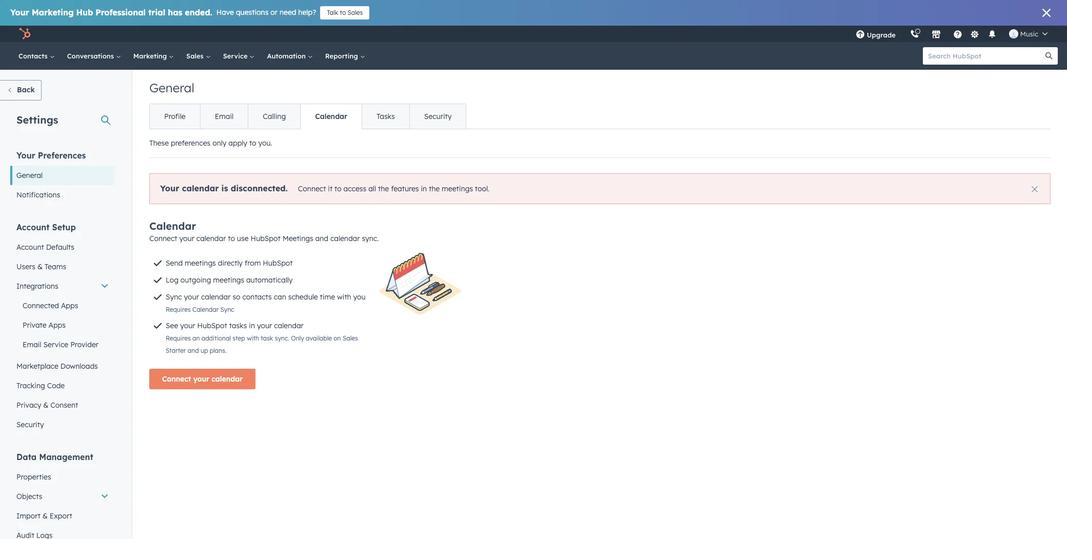 Task type: vqa. For each thing, say whether or not it's contained in the screenshot.
menu item
yes



Task type: describe. For each thing, give the bounding box(es) containing it.
export
[[50, 512, 72, 521]]

notifications link
[[10, 185, 115, 205]]

automation link
[[261, 42, 319, 70]]

calling link
[[248, 104, 300, 129]]

apply
[[229, 139, 247, 148]]

have
[[217, 8, 234, 17]]

contacts
[[243, 293, 272, 302]]

email link
[[200, 104, 248, 129]]

profile
[[164, 112, 186, 121]]

music button
[[1004, 26, 1055, 42]]

ended.
[[185, 7, 212, 17]]

log outgoing meetings automatically
[[166, 276, 293, 285]]

your inside calendar connect your calendar to use hubspot meetings and calendar sync.
[[179, 234, 195, 243]]

up
[[201, 347, 208, 355]]

connected apps
[[23, 301, 78, 311]]

questions
[[236, 8, 269, 17]]

conversations
[[67, 52, 116, 60]]

access
[[344, 184, 367, 194]]

setup
[[52, 222, 76, 233]]

automatically
[[246, 276, 293, 285]]

your for connect
[[193, 375, 210, 384]]

music
[[1021, 30, 1039, 38]]

settings image
[[971, 30, 980, 39]]

1 horizontal spatial security link
[[410, 104, 466, 129]]

only
[[291, 335, 304, 342]]

data management element
[[10, 452, 115, 540]]

all
[[369, 184, 376, 194]]

in inside see your hubspot tasks in your calendar requires an additional step with task sync. only available on sales starter and up plans.
[[249, 321, 255, 331]]

sync. inside calendar connect your calendar to use hubspot meetings and calendar sync.
[[362, 234, 379, 243]]

so
[[233, 293, 241, 302]]

marketplaces image
[[932, 30, 942, 40]]

upgrade image
[[856, 30, 865, 40]]

management
[[39, 452, 93, 463]]

your calendar is disconnected. alert
[[149, 174, 1051, 204]]

available
[[306, 335, 332, 342]]

greg robinson image
[[1010, 29, 1019, 39]]

in inside your calendar is disconnected. alert
[[421, 184, 427, 194]]

marketplace downloads link
[[10, 357, 115, 376]]

hubspot link
[[12, 28, 39, 40]]

to inside "button"
[[340, 9, 346, 16]]

tasks
[[377, 112, 395, 121]]

notifications button
[[984, 26, 1002, 42]]

plans.
[[210, 347, 227, 355]]

connect your calendar
[[162, 375, 243, 384]]

features
[[391, 184, 419, 194]]

calendar connect your calendar to use hubspot meetings and calendar sync.
[[149, 220, 379, 243]]

email for email service provider
[[23, 340, 41, 350]]

consent
[[50, 401, 78, 410]]

send meetings directly from hubspot
[[166, 259, 293, 268]]

or
[[271, 8, 278, 17]]

profile link
[[150, 104, 200, 129]]

requires inside sync your calendar so contacts can schedule time with you requires calendar sync
[[166, 306, 191, 314]]

privacy & consent link
[[10, 396, 115, 415]]

security inside navigation
[[424, 112, 452, 121]]

meetings inside your calendar is disconnected. alert
[[442, 184, 473, 194]]

& for teams
[[37, 262, 43, 272]]

connect for connect it to access all the features in the meetings tool.
[[298, 184, 326, 194]]

step
[[233, 335, 245, 342]]

search image
[[1046, 52, 1054, 60]]

import & export
[[16, 512, 72, 521]]

2 vertical spatial meetings
[[213, 276, 244, 285]]

notifications image
[[988, 30, 997, 40]]

your up task
[[257, 321, 272, 331]]

close image for connect it to access all the features in the meetings tool.
[[1032, 186, 1039, 193]]

sales link
[[180, 42, 217, 70]]

1 vertical spatial sync
[[221, 306, 234, 314]]

use
[[237, 234, 249, 243]]

your for your calendar is disconnected.
[[160, 183, 179, 194]]

integrations
[[16, 282, 58, 291]]

need
[[280, 8, 296, 17]]

with inside sync your calendar so contacts can schedule time with you requires calendar sync
[[337, 293, 352, 302]]

contacts
[[18, 52, 50, 60]]

your for your preferences
[[16, 150, 35, 161]]

contacts link
[[12, 42, 61, 70]]

schedule
[[288, 293, 318, 302]]

help?
[[298, 8, 316, 17]]

trial
[[148, 7, 165, 17]]

sales inside "button"
[[348, 9, 363, 16]]

navigation containing profile
[[149, 104, 467, 129]]

from
[[245, 259, 261, 268]]

users & teams link
[[10, 257, 115, 277]]

service inside account setup element
[[43, 340, 68, 350]]

your for see
[[180, 321, 195, 331]]

has
[[168, 7, 182, 17]]

calendar inside sync your calendar so contacts can schedule time with you requires calendar sync
[[201, 293, 231, 302]]

properties
[[16, 473, 51, 482]]

import & export link
[[10, 507, 115, 526]]

your preferences
[[16, 150, 86, 161]]

these preferences only apply to you.
[[149, 139, 273, 148]]

account for account defaults
[[16, 243, 44, 252]]

connected
[[23, 301, 59, 311]]

to left 'you.'
[[249, 139, 256, 148]]

private apps
[[23, 321, 66, 330]]

objects button
[[10, 487, 115, 507]]

calling icon button
[[907, 27, 924, 41]]

see your hubspot tasks in your calendar requires an additional step with task sync. only available on sales starter and up plans.
[[166, 321, 358, 355]]

preferences
[[171, 139, 211, 148]]

general link
[[10, 166, 115, 185]]

calling icon image
[[911, 30, 920, 39]]

help button
[[950, 26, 967, 42]]

search button
[[1041, 47, 1059, 65]]

account setup
[[16, 222, 76, 233]]

connect your calendar button
[[149, 369, 256, 390]]

security inside account setup element
[[16, 420, 44, 430]]

hubspot inside see your hubspot tasks in your calendar requires an additional step with task sync. only available on sales starter and up plans.
[[197, 321, 227, 331]]

privacy & consent
[[16, 401, 78, 410]]

0 vertical spatial marketing
[[32, 7, 74, 17]]

upgrade
[[868, 31, 896, 39]]



Task type: locate. For each thing, give the bounding box(es) containing it.
your up send
[[179, 234, 195, 243]]

starter
[[166, 347, 186, 355]]

your inside alert
[[160, 183, 179, 194]]

1 vertical spatial meetings
[[185, 259, 216, 268]]

private
[[23, 321, 46, 330]]

general up profile link
[[149, 80, 195, 95]]

apps up private apps link
[[61, 301, 78, 311]]

0 vertical spatial sync
[[166, 293, 182, 302]]

& for consent
[[43, 401, 48, 410]]

menu
[[849, 26, 1056, 42]]

to inside calendar connect your calendar to use hubspot meetings and calendar sync.
[[228, 234, 235, 243]]

to right it
[[335, 184, 342, 194]]

your calendar is disconnected.
[[160, 183, 288, 194]]

sync. right task
[[275, 335, 290, 342]]

calendar for calendar connect your calendar to use hubspot meetings and calendar sync.
[[149, 220, 196, 233]]

2 account from the top
[[16, 243, 44, 252]]

& left export
[[43, 512, 48, 521]]

0 vertical spatial &
[[37, 262, 43, 272]]

requires inside see your hubspot tasks in your calendar requires an additional step with task sync. only available on sales starter and up plans.
[[166, 335, 191, 342]]

apps for connected apps
[[61, 301, 78, 311]]

with left you
[[337, 293, 352, 302]]

0 vertical spatial connect
[[298, 184, 326, 194]]

connect inside alert
[[298, 184, 326, 194]]

calendar left is
[[182, 183, 219, 194]]

and right 'meetings' at the top left of page
[[316, 234, 329, 243]]

2 the from the left
[[429, 184, 440, 194]]

settings
[[16, 113, 58, 126]]

1 vertical spatial security
[[16, 420, 44, 430]]

sales inside 'link'
[[186, 52, 206, 60]]

0 horizontal spatial service
[[43, 340, 68, 350]]

0 vertical spatial meetings
[[442, 184, 473, 194]]

in
[[421, 184, 427, 194], [249, 321, 255, 331]]

connect down starter
[[162, 375, 191, 384]]

0 vertical spatial and
[[316, 234, 329, 243]]

these
[[149, 139, 169, 148]]

an
[[193, 335, 200, 342]]

talk to sales
[[327, 9, 363, 16]]

hub
[[76, 7, 93, 17]]

service down private apps link
[[43, 340, 68, 350]]

0 vertical spatial in
[[421, 184, 427, 194]]

your
[[179, 234, 195, 243], [184, 293, 199, 302], [180, 321, 195, 331], [257, 321, 272, 331], [193, 375, 210, 384]]

your preferences element
[[10, 150, 115, 205]]

downloads
[[60, 362, 98, 371]]

0 vertical spatial sync.
[[362, 234, 379, 243]]

conversations link
[[61, 42, 127, 70]]

tasks
[[229, 321, 247, 331]]

1 vertical spatial account
[[16, 243, 44, 252]]

0 vertical spatial sales
[[348, 9, 363, 16]]

calendar inside button
[[212, 375, 243, 384]]

your for sync
[[184, 293, 199, 302]]

to right talk
[[340, 9, 346, 16]]

and left up
[[188, 347, 199, 355]]

0 horizontal spatial security link
[[10, 415, 115, 435]]

connect left it
[[298, 184, 326, 194]]

0 horizontal spatial general
[[16, 171, 43, 180]]

hubspot inside calendar connect your calendar to use hubspot meetings and calendar sync.
[[251, 234, 281, 243]]

preferences
[[38, 150, 86, 161]]

email up only
[[215, 112, 234, 121]]

1 horizontal spatial security
[[424, 112, 452, 121]]

1 account from the top
[[16, 222, 50, 233]]

email inside account setup element
[[23, 340, 41, 350]]

1 vertical spatial email
[[23, 340, 41, 350]]

1 the from the left
[[378, 184, 389, 194]]

& inside 'link'
[[43, 512, 48, 521]]

defaults
[[46, 243, 74, 252]]

2 requires from the top
[[166, 335, 191, 342]]

connect inside button
[[162, 375, 191, 384]]

1 vertical spatial your
[[16, 150, 35, 161]]

1 vertical spatial connect
[[149, 234, 177, 243]]

0 vertical spatial security link
[[410, 104, 466, 129]]

general inside "your preferences" element
[[16, 171, 43, 180]]

meetings down send meetings directly from hubspot
[[213, 276, 244, 285]]

reporting
[[325, 52, 360, 60]]

your inside button
[[193, 375, 210, 384]]

meetings
[[283, 234, 314, 243]]

1 vertical spatial calendar
[[149, 220, 196, 233]]

& for export
[[43, 512, 48, 521]]

Search HubSpot search field
[[924, 47, 1049, 65]]

service right sales 'link'
[[223, 52, 250, 60]]

1 vertical spatial security link
[[10, 415, 115, 435]]

0 vertical spatial service
[[223, 52, 250, 60]]

it
[[328, 184, 333, 194]]

& right users at the left of the page
[[37, 262, 43, 272]]

help image
[[954, 30, 963, 40]]

requires up see
[[166, 306, 191, 314]]

time
[[320, 293, 335, 302]]

1 vertical spatial marketing
[[133, 52, 169, 60]]

properties link
[[10, 468, 115, 487]]

sales inside see your hubspot tasks in your calendar requires an additional step with task sync. only available on sales starter and up plans.
[[343, 335, 358, 342]]

sync down log
[[166, 293, 182, 302]]

account for account setup
[[16, 222, 50, 233]]

only
[[213, 139, 227, 148]]

account defaults
[[16, 243, 74, 252]]

settings link
[[969, 28, 982, 39]]

your down the outgoing
[[184, 293, 199, 302]]

0 vertical spatial general
[[149, 80, 195, 95]]

1 vertical spatial with
[[247, 335, 259, 342]]

import
[[16, 512, 40, 521]]

connect inside calendar connect your calendar to use hubspot meetings and calendar sync.
[[149, 234, 177, 243]]

calendar left so
[[201, 293, 231, 302]]

1 vertical spatial service
[[43, 340, 68, 350]]

0 horizontal spatial and
[[188, 347, 199, 355]]

account up users at the left of the page
[[16, 243, 44, 252]]

1 vertical spatial &
[[43, 401, 48, 410]]

your
[[10, 7, 29, 17], [16, 150, 35, 161], [160, 183, 179, 194]]

calendar inside navigation
[[315, 112, 348, 121]]

1 vertical spatial requires
[[166, 335, 191, 342]]

code
[[47, 381, 65, 391]]

automation
[[267, 52, 308, 60]]

the
[[378, 184, 389, 194], [429, 184, 440, 194]]

calendar inside alert
[[182, 183, 219, 194]]

calendar up only
[[274, 321, 304, 331]]

0 horizontal spatial marketing
[[32, 7, 74, 17]]

2 vertical spatial calendar
[[193, 306, 219, 314]]

2 vertical spatial sales
[[343, 335, 358, 342]]

provider
[[70, 340, 99, 350]]

email down the private in the bottom left of the page
[[23, 340, 41, 350]]

talk to sales button
[[320, 6, 370, 20]]

account inside "link"
[[16, 243, 44, 252]]

requires up starter
[[166, 335, 191, 342]]

account setup element
[[10, 222, 115, 435]]

apps for private apps
[[49, 321, 66, 330]]

hubspot
[[251, 234, 281, 243], [263, 259, 293, 268], [197, 321, 227, 331]]

users
[[16, 262, 35, 272]]

0 vertical spatial email
[[215, 112, 234, 121]]

1 vertical spatial apps
[[49, 321, 66, 330]]

disconnected.
[[231, 183, 288, 194]]

your left preferences
[[16, 150, 35, 161]]

sales right marketing link
[[186, 52, 206, 60]]

connect
[[298, 184, 326, 194], [149, 234, 177, 243], [162, 375, 191, 384]]

calendar down plans.
[[212, 375, 243, 384]]

with left task
[[247, 335, 259, 342]]

0 horizontal spatial email
[[23, 340, 41, 350]]

0 horizontal spatial sync
[[166, 293, 182, 302]]

hubspot up automatically
[[263, 259, 293, 268]]

in right features
[[421, 184, 427, 194]]

1 vertical spatial sales
[[186, 52, 206, 60]]

1 vertical spatial sync.
[[275, 335, 290, 342]]

marketing down trial
[[133, 52, 169, 60]]

meetings
[[442, 184, 473, 194], [185, 259, 216, 268], [213, 276, 244, 285]]

sales right on
[[343, 335, 358, 342]]

talk
[[327, 9, 338, 16]]

0 vertical spatial calendar
[[315, 112, 348, 121]]

account up account defaults
[[16, 222, 50, 233]]

hubspot right the use
[[251, 234, 281, 243]]

private apps link
[[10, 316, 115, 335]]

calendar up send meetings directly from hubspot
[[197, 234, 226, 243]]

2 vertical spatial hubspot
[[197, 321, 227, 331]]

tracking code link
[[10, 376, 115, 396]]

calendar for calendar
[[315, 112, 348, 121]]

hubspot up additional
[[197, 321, 227, 331]]

1 vertical spatial and
[[188, 347, 199, 355]]

your inside sync your calendar so contacts can schedule time with you requires calendar sync
[[184, 293, 199, 302]]

close image inside your calendar is disconnected. alert
[[1032, 186, 1039, 193]]

with inside see your hubspot tasks in your calendar requires an additional step with task sync. only available on sales starter and up plans.
[[247, 335, 259, 342]]

your up hubspot 'icon'
[[10, 7, 29, 17]]

log
[[166, 276, 179, 285]]

reporting link
[[319, 42, 371, 70]]

tracking
[[16, 381, 45, 391]]

1 horizontal spatial in
[[421, 184, 427, 194]]

general
[[149, 80, 195, 95], [16, 171, 43, 180]]

1 horizontal spatial with
[[337, 293, 352, 302]]

meetings up the outgoing
[[185, 259, 216, 268]]

your up an
[[180, 321, 195, 331]]

1 vertical spatial in
[[249, 321, 255, 331]]

calendar right 'meetings' at the top left of page
[[331, 234, 360, 243]]

email service provider
[[23, 340, 99, 350]]

0 vertical spatial hubspot
[[251, 234, 281, 243]]

sales right talk
[[348, 9, 363, 16]]

0 horizontal spatial security
[[16, 420, 44, 430]]

is
[[222, 183, 228, 194]]

meetings left tool.
[[442, 184, 473, 194]]

your for your marketing hub professional trial has ended. have questions or need help?
[[10, 7, 29, 17]]

0 vertical spatial close image
[[1043, 9, 1051, 17]]

0 horizontal spatial sync.
[[275, 335, 290, 342]]

marketplace downloads
[[16, 362, 98, 371]]

0 horizontal spatial with
[[247, 335, 259, 342]]

0 vertical spatial security
[[424, 112, 452, 121]]

back
[[17, 85, 35, 94]]

sync your calendar so contacts can schedule time with you requires calendar sync
[[166, 293, 366, 314]]

to left the use
[[228, 234, 235, 243]]

0 horizontal spatial in
[[249, 321, 255, 331]]

apps up email service provider
[[49, 321, 66, 330]]

sync down so
[[221, 306, 234, 314]]

0 vertical spatial apps
[[61, 301, 78, 311]]

1 requires from the top
[[166, 306, 191, 314]]

1 horizontal spatial sync.
[[362, 234, 379, 243]]

1 horizontal spatial and
[[316, 234, 329, 243]]

marketing
[[32, 7, 74, 17], [133, 52, 169, 60]]

2 vertical spatial connect
[[162, 375, 191, 384]]

calendar inside sync your calendar so contacts can schedule time with you requires calendar sync
[[193, 306, 219, 314]]

navigation
[[149, 104, 467, 129]]

menu containing music
[[849, 26, 1056, 42]]

0 horizontal spatial the
[[378, 184, 389, 194]]

send
[[166, 259, 183, 268]]

0 vertical spatial account
[[16, 222, 50, 233]]

apps
[[61, 301, 78, 311], [49, 321, 66, 330]]

service link
[[217, 42, 261, 70]]

sync. down all
[[362, 234, 379, 243]]

privacy
[[16, 401, 41, 410]]

1 vertical spatial general
[[16, 171, 43, 180]]

close image
[[1043, 9, 1051, 17], [1032, 186, 1039, 193]]

marketplace
[[16, 362, 58, 371]]

1 horizontal spatial general
[[149, 80, 195, 95]]

and inside calendar connect your calendar to use hubspot meetings and calendar sync.
[[316, 234, 329, 243]]

1 vertical spatial hubspot
[[263, 259, 293, 268]]

marketing left "hub" at left
[[32, 7, 74, 17]]

on
[[334, 335, 341, 342]]

calendar link
[[300, 104, 362, 129]]

to inside your calendar is disconnected. alert
[[335, 184, 342, 194]]

and inside see your hubspot tasks in your calendar requires an additional step with task sync. only available on sales starter and up plans.
[[188, 347, 199, 355]]

1 vertical spatial close image
[[1032, 186, 1039, 193]]

you.
[[258, 139, 273, 148]]

back link
[[0, 80, 42, 101]]

1 horizontal spatial service
[[223, 52, 250, 60]]

1 horizontal spatial marketing
[[133, 52, 169, 60]]

the right features
[[429, 184, 440, 194]]

email inside navigation
[[215, 112, 234, 121]]

1 horizontal spatial email
[[215, 112, 234, 121]]

2 vertical spatial &
[[43, 512, 48, 521]]

1 horizontal spatial close image
[[1043, 9, 1051, 17]]

your down "these" at the left top
[[160, 183, 179, 194]]

objects
[[16, 492, 42, 502]]

see
[[166, 321, 178, 331]]

0 vertical spatial requires
[[166, 306, 191, 314]]

directly
[[218, 259, 243, 268]]

calendar inside calendar connect your calendar to use hubspot meetings and calendar sync.
[[149, 220, 196, 233]]

sync
[[166, 293, 182, 302], [221, 306, 234, 314]]

1 horizontal spatial the
[[429, 184, 440, 194]]

2 vertical spatial your
[[160, 183, 179, 194]]

0 horizontal spatial close image
[[1032, 186, 1039, 193]]

marketing link
[[127, 42, 180, 70]]

tool.
[[475, 184, 490, 194]]

connect up send
[[149, 234, 177, 243]]

connect for connect your calendar
[[162, 375, 191, 384]]

0 vertical spatial your
[[10, 7, 29, 17]]

calendar inside see your hubspot tasks in your calendar requires an additional step with task sync. only available on sales starter and up plans.
[[274, 321, 304, 331]]

the right all
[[378, 184, 389, 194]]

account
[[16, 222, 50, 233], [16, 243, 44, 252]]

teams
[[45, 262, 66, 272]]

hubspot image
[[18, 28, 31, 40]]

email for email
[[215, 112, 234, 121]]

& right the privacy
[[43, 401, 48, 410]]

security link
[[410, 104, 466, 129], [10, 415, 115, 435]]

0 vertical spatial with
[[337, 293, 352, 302]]

sync. inside see your hubspot tasks in your calendar requires an additional step with task sync. only available on sales starter and up plans.
[[275, 335, 290, 342]]

menu item
[[904, 26, 906, 42]]

in right tasks
[[249, 321, 255, 331]]

security
[[424, 112, 452, 121], [16, 420, 44, 430]]

integrations button
[[10, 277, 115, 296]]

your down up
[[193, 375, 210, 384]]

close image for have questions or need help?
[[1043, 9, 1051, 17]]

1 horizontal spatial sync
[[221, 306, 234, 314]]

users & teams
[[16, 262, 66, 272]]

general up notifications
[[16, 171, 43, 180]]

service
[[223, 52, 250, 60], [43, 340, 68, 350]]

tracking code
[[16, 381, 65, 391]]



